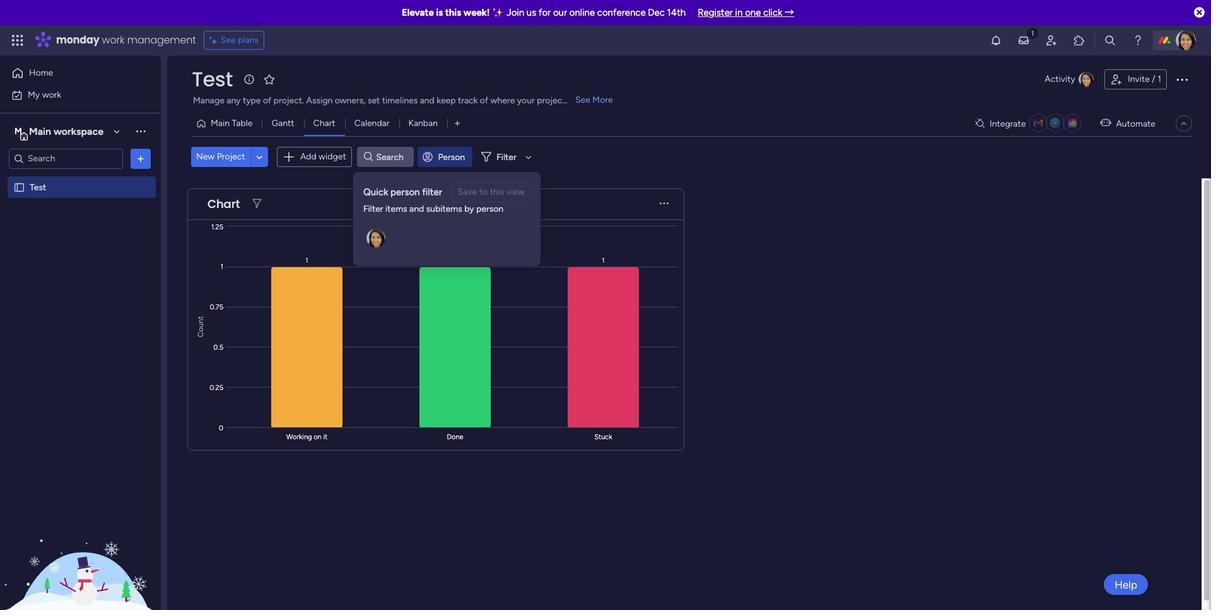 Task type: describe. For each thing, give the bounding box(es) containing it.
0 horizontal spatial chart
[[208, 196, 240, 212]]

Test field
[[189, 65, 236, 93]]

calendar button
[[345, 114, 399, 134]]

v2 search image
[[364, 150, 373, 164]]

1
[[1158, 74, 1162, 85]]

work for monday
[[102, 33, 125, 47]]

subitems
[[426, 204, 463, 215]]

see plans button
[[204, 31, 265, 50]]

is
[[436, 7, 443, 18]]

add view image
[[455, 119, 460, 128]]

Search in workspace field
[[27, 151, 105, 166]]

Search field
[[373, 148, 411, 166]]

more dots image
[[660, 199, 669, 209]]

filter button
[[477, 147, 536, 167]]

main for main workspace
[[29, 125, 51, 137]]

for
[[539, 7, 551, 18]]

workspace options image
[[134, 125, 147, 138]]

my work button
[[8, 85, 136, 105]]

2 of from the left
[[480, 95, 489, 106]]

chart button
[[304, 114, 345, 134]]

activity button
[[1040, 69, 1100, 90]]

kanban button
[[399, 114, 448, 134]]

lottie animation image
[[0, 483, 161, 611]]

quick person filter
[[364, 187, 442, 198]]

new project
[[196, 152, 245, 162]]

monday work management
[[56, 33, 196, 47]]

add
[[300, 151, 317, 162]]

main for main table
[[211, 118, 230, 129]]

workspace image
[[12, 125, 25, 139]]

my
[[28, 89, 40, 100]]

more
[[593, 95, 613, 105]]

filter items and subitems by person
[[364, 204, 504, 215]]

timelines
[[382, 95, 418, 106]]

widget
[[319, 151, 346, 162]]

join
[[507, 7, 525, 18]]

autopilot image
[[1101, 115, 1112, 131]]

show board description image
[[242, 73, 257, 86]]

elevate
[[402, 7, 434, 18]]

invite / 1
[[1129, 74, 1162, 85]]

angle down image
[[257, 153, 263, 162]]

0 horizontal spatial person
[[391, 187, 420, 198]]

online
[[570, 7, 595, 18]]

select product image
[[11, 34, 24, 47]]

0 horizontal spatial options image
[[134, 152, 147, 165]]

see more
[[576, 95, 613, 105]]

manage
[[193, 95, 225, 106]]

plans
[[238, 35, 259, 45]]

us
[[527, 7, 537, 18]]

0 vertical spatial test
[[192, 65, 233, 93]]

test list box
[[0, 174, 161, 369]]

management
[[127, 33, 196, 47]]

help image
[[1132, 34, 1145, 47]]

1 image
[[1028, 26, 1039, 40]]

see more link
[[574, 94, 615, 107]]

where
[[491, 95, 515, 106]]

invite
[[1129, 74, 1151, 85]]

14th
[[668, 7, 686, 18]]

main workspace
[[29, 125, 104, 137]]

click
[[764, 7, 783, 18]]

→
[[785, 7, 795, 18]]

type
[[243, 95, 261, 106]]

collapse board header image
[[1180, 119, 1190, 129]]

add widget
[[300, 151, 346, 162]]

v2 funnel image
[[253, 199, 261, 209]]

this
[[445, 7, 462, 18]]

monday
[[56, 33, 99, 47]]

dec
[[648, 7, 665, 18]]

dapulse integrations image
[[976, 119, 985, 128]]

new project button
[[191, 147, 250, 167]]

workspace
[[54, 125, 104, 137]]

public board image
[[13, 181, 25, 193]]

filter for filter items and subitems by person
[[364, 204, 383, 215]]



Task type: vqa. For each thing, say whether or not it's contained in the screenshot.
"your"
yes



Task type: locate. For each thing, give the bounding box(es) containing it.
option
[[0, 176, 161, 179]]

1 horizontal spatial see
[[576, 95, 591, 105]]

table
[[232, 118, 253, 129]]

chart down "assign"
[[313, 118, 336, 129]]

1 horizontal spatial chart
[[313, 118, 336, 129]]

work right the monday
[[102, 33, 125, 47]]

1 vertical spatial see
[[576, 95, 591, 105]]

of right the type
[[263, 95, 272, 106]]

/
[[1153, 74, 1156, 85]]

set
[[368, 95, 380, 106]]

1 horizontal spatial of
[[480, 95, 489, 106]]

0 vertical spatial chart
[[313, 118, 336, 129]]

register in one click →
[[698, 7, 795, 18]]

owners,
[[335, 95, 366, 106]]

1 vertical spatial and
[[410, 204, 424, 215]]

filter down quick
[[364, 204, 383, 215]]

1 horizontal spatial main
[[211, 118, 230, 129]]

of right 'track'
[[480, 95, 489, 106]]

see plans
[[221, 35, 259, 45]]

gantt button
[[262, 114, 304, 134]]

person
[[438, 152, 465, 163]]

0 horizontal spatial filter
[[364, 204, 383, 215]]

and
[[420, 95, 435, 106], [410, 204, 424, 215]]

see inside button
[[221, 35, 236, 45]]

work inside "button"
[[42, 89, 61, 100]]

register in one click → link
[[698, 7, 795, 18]]

options image down workspace options "icon"
[[134, 152, 147, 165]]

filter
[[422, 187, 442, 198]]

track
[[458, 95, 478, 106]]

in
[[736, 7, 743, 18]]

inbox image
[[1018, 34, 1031, 47]]

automate
[[1117, 118, 1156, 129]]

integrate
[[990, 118, 1027, 129]]

invite / 1 button
[[1105, 69, 1168, 90]]

person right by
[[477, 204, 504, 215]]

options image
[[1175, 72, 1190, 87], [134, 152, 147, 165]]

manage any type of project. assign owners, set timelines and keep track of where your project stands.
[[193, 95, 596, 106]]

main left table
[[211, 118, 230, 129]]

project
[[217, 152, 245, 162]]

person
[[391, 187, 420, 198], [477, 204, 504, 215]]

1 of from the left
[[263, 95, 272, 106]]

project.
[[274, 95, 304, 106]]

1 horizontal spatial person
[[477, 204, 504, 215]]

m
[[15, 126, 22, 137]]

keep
[[437, 95, 456, 106]]

by
[[465, 204, 474, 215]]

main table
[[211, 118, 253, 129]]

conference
[[598, 7, 646, 18]]

0 horizontal spatial work
[[42, 89, 61, 100]]

new
[[196, 152, 215, 162]]

invite members image
[[1046, 34, 1058, 47]]

1 vertical spatial chart
[[208, 196, 240, 212]]

test
[[192, 65, 233, 93], [30, 182, 46, 193]]

search everything image
[[1105, 34, 1117, 47]]

1 vertical spatial person
[[477, 204, 504, 215]]

filter
[[497, 152, 517, 163], [364, 204, 383, 215]]

0 horizontal spatial test
[[30, 182, 46, 193]]

1 horizontal spatial test
[[192, 65, 233, 93]]

filter left arrow down image
[[497, 152, 517, 163]]

work
[[102, 33, 125, 47], [42, 89, 61, 100]]

kanban
[[409, 118, 438, 129]]

test inside test list box
[[30, 182, 46, 193]]

project
[[537, 95, 566, 106]]

home
[[29, 68, 53, 78]]

arrow down image
[[521, 150, 536, 165]]

james peterson image
[[1177, 30, 1197, 50]]

1 vertical spatial filter
[[364, 204, 383, 215]]

register
[[698, 7, 733, 18]]

work right the my
[[42, 89, 61, 100]]

filter inside popup button
[[497, 152, 517, 163]]

your
[[517, 95, 535, 106]]

calendar
[[355, 118, 390, 129]]

items
[[386, 204, 407, 215]]

0 vertical spatial person
[[391, 187, 420, 198]]

1 vertical spatial test
[[30, 182, 46, 193]]

see left more
[[576, 95, 591, 105]]

any
[[227, 95, 241, 106]]

1 horizontal spatial options image
[[1175, 72, 1190, 87]]

and left keep
[[420, 95, 435, 106]]

help button
[[1105, 575, 1149, 596]]

0 vertical spatial work
[[102, 33, 125, 47]]

0 horizontal spatial of
[[263, 95, 272, 106]]

help
[[1115, 579, 1138, 592]]

our
[[553, 7, 567, 18]]

0 vertical spatial see
[[221, 35, 236, 45]]

✨
[[492, 7, 504, 18]]

main inside main table button
[[211, 118, 230, 129]]

1 horizontal spatial filter
[[497, 152, 517, 163]]

notifications image
[[990, 34, 1003, 47]]

add widget button
[[277, 147, 352, 167]]

see for see plans
[[221, 35, 236, 45]]

main
[[211, 118, 230, 129], [29, 125, 51, 137]]

test up manage
[[192, 65, 233, 93]]

home button
[[8, 63, 136, 83]]

0 vertical spatial and
[[420, 95, 435, 106]]

test right public board image
[[30, 182, 46, 193]]

see for see more
[[576, 95, 591, 105]]

my work
[[28, 89, 61, 100]]

chart left v2 funnel icon
[[208, 196, 240, 212]]

person up items
[[391, 187, 420, 198]]

stands.
[[568, 95, 596, 106]]

apps image
[[1074, 34, 1086, 47]]

0 horizontal spatial see
[[221, 35, 236, 45]]

quick
[[364, 187, 388, 198]]

one
[[746, 7, 761, 18]]

week!
[[464, 7, 490, 18]]

chart inside 'button'
[[313, 118, 336, 129]]

workspace selection element
[[12, 124, 105, 140]]

person button
[[418, 147, 473, 167]]

lottie animation element
[[0, 483, 161, 611]]

chart
[[313, 118, 336, 129], [208, 196, 240, 212]]

assign
[[306, 95, 333, 106]]

0 horizontal spatial main
[[29, 125, 51, 137]]

see left plans on the left
[[221, 35, 236, 45]]

add to favorites image
[[263, 73, 276, 86]]

main inside the workspace selection element
[[29, 125, 51, 137]]

0 vertical spatial options image
[[1175, 72, 1190, 87]]

filter for filter
[[497, 152, 517, 163]]

see
[[221, 35, 236, 45], [576, 95, 591, 105]]

1 vertical spatial work
[[42, 89, 61, 100]]

main table button
[[191, 114, 262, 134]]

activity
[[1045, 74, 1076, 85]]

options image right 1
[[1175, 72, 1190, 87]]

0 vertical spatial filter
[[497, 152, 517, 163]]

main right the workspace icon
[[29, 125, 51, 137]]

of
[[263, 95, 272, 106], [480, 95, 489, 106]]

and right items
[[410, 204, 424, 215]]

1 vertical spatial options image
[[134, 152, 147, 165]]

gantt
[[272, 118, 295, 129]]

work for my
[[42, 89, 61, 100]]

elevate is this week! ✨ join us for our online conference dec 14th
[[402, 7, 686, 18]]

1 horizontal spatial work
[[102, 33, 125, 47]]



